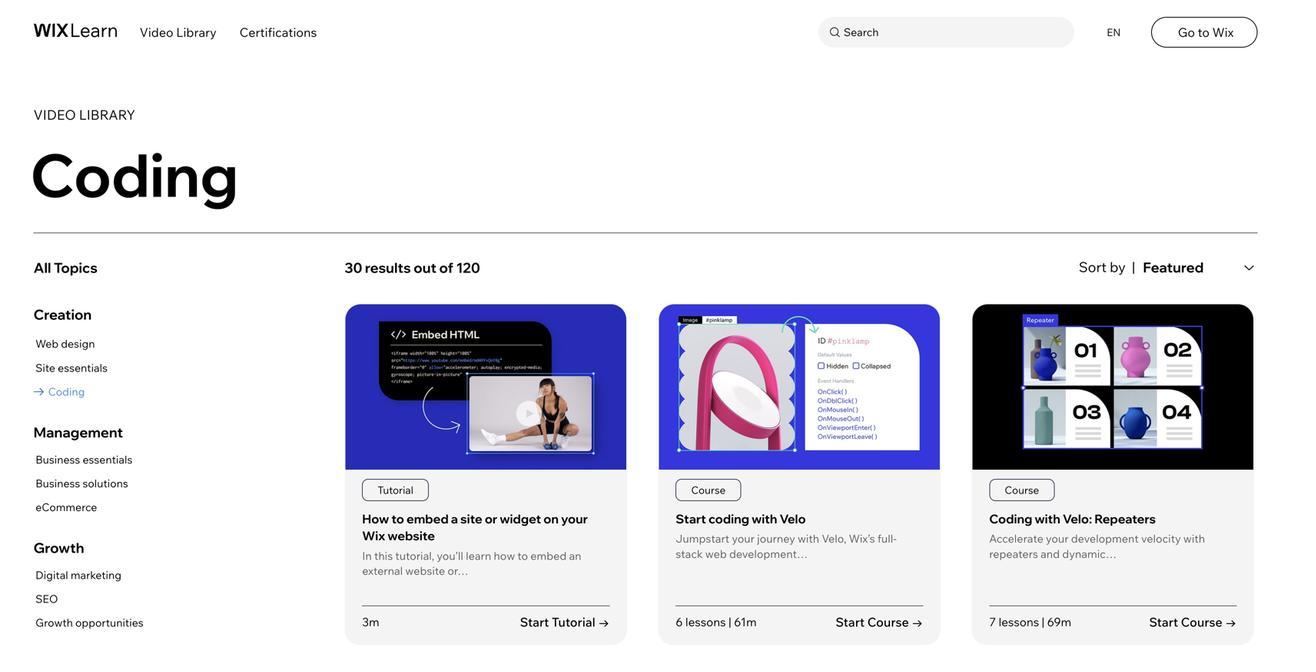 Task type: locate. For each thing, give the bounding box(es) containing it.
start coding with velo jumpstart your journey with velo, wix's full- stack web development…
[[676, 512, 897, 561]]

|
[[1132, 259, 1135, 276], [728, 615, 731, 630], [1042, 615, 1045, 630]]

go
[[1178, 25, 1195, 40]]

go to wix link
[[1151, 17, 1257, 48]]

with right 'velocity'
[[1183, 532, 1205, 546]]

list containing business essentials
[[34, 451, 132, 518]]

2 horizontal spatial list item
[[972, 304, 1254, 646]]

of
[[439, 259, 453, 277]]

0 vertical spatial growth
[[34, 540, 84, 557]]

0 vertical spatial business
[[35, 453, 80, 467]]

site
[[460, 512, 482, 527]]

coding down "library"
[[30, 137, 238, 212]]

tutorial down an
[[552, 615, 595, 630]]

digital marketing list item
[[34, 566, 143, 586]]

1 horizontal spatial your
[[732, 532, 755, 546]]

→ for your
[[598, 615, 610, 630]]

1 horizontal spatial wix
[[1212, 25, 1234, 40]]

site essentials button
[[34, 359, 108, 378]]

→ inside button
[[598, 615, 610, 630]]

start for how to embed a site or widget on your wix website
[[520, 615, 549, 630]]

your inside "start coding with velo jumpstart your journey with velo, wix's full- stack web development…"
[[732, 532, 755, 546]]

business inside button
[[35, 477, 80, 491]]

lessons right the 7
[[999, 615, 1039, 630]]

how to embed a site or widget on your wix website image
[[345, 305, 626, 470]]

2 start course → from the left
[[1149, 615, 1237, 630]]

→ for velo,
[[912, 615, 923, 630]]

embed left a
[[407, 512, 449, 527]]

business
[[35, 453, 80, 467], [35, 477, 80, 491]]

coding inside 'coding with velo: repeaters accelerate your development velocity with repeaters and dynamic…'
[[989, 512, 1032, 527]]

essentials inside button
[[58, 361, 108, 375]]

1 horizontal spatial lessons
[[999, 615, 1039, 630]]

video library link
[[140, 25, 217, 40]]

your inside 'coding with velo: repeaters accelerate your development velocity with repeaters and dynamic…'
[[1046, 532, 1069, 546]]

business essentials list item
[[34, 451, 132, 470]]

1 vertical spatial business
[[35, 477, 80, 491]]

website up tutorial,
[[388, 529, 435, 544]]

1 horizontal spatial to
[[517, 549, 528, 563]]

list inside filtered results region
[[345, 304, 1257, 651]]

1 vertical spatial coding
[[48, 385, 85, 399]]

essentials
[[58, 361, 108, 375], [83, 453, 132, 467]]

essentials up solutions
[[83, 453, 132, 467]]

all topics button
[[34, 253, 324, 284]]

filtered results region
[[345, 253, 1269, 651]]

start
[[676, 512, 706, 527], [520, 615, 549, 630], [836, 615, 865, 630], [1149, 615, 1178, 630]]

| for start coding with velo
[[728, 615, 731, 630]]

your right on
[[561, 512, 588, 527]]

sort
[[1079, 259, 1107, 276]]

to inside go to wix link
[[1198, 25, 1210, 40]]

coding up accelerate
[[989, 512, 1032, 527]]

list item containing start coding with velo
[[658, 304, 941, 646]]

your down start coding with velo link
[[732, 532, 755, 546]]

1 horizontal spatial embed
[[530, 549, 567, 563]]

2 horizontal spatial →
[[1225, 615, 1237, 630]]

start tutorial →
[[520, 615, 610, 630]]

journey
[[757, 532, 795, 546]]

2 horizontal spatial to
[[1198, 25, 1210, 40]]

embed
[[407, 512, 449, 527], [530, 549, 567, 563]]

web
[[35, 338, 58, 351]]

1 horizontal spatial tutorial
[[552, 615, 595, 630]]

to
[[1198, 25, 1210, 40], [391, 512, 404, 527], [517, 549, 528, 563]]

web design list item
[[34, 335, 108, 354]]

1 vertical spatial growth
[[35, 617, 73, 630]]

business up business solutions
[[35, 453, 80, 467]]

| left the 69m
[[1042, 615, 1045, 630]]

business inside button
[[35, 453, 80, 467]]

1 → from the left
[[598, 615, 610, 630]]

course
[[691, 484, 726, 497], [1005, 484, 1039, 497], [867, 615, 909, 630], [1181, 615, 1222, 630]]

0 horizontal spatial lessons
[[685, 615, 726, 630]]

site essentials list item
[[34, 359, 108, 378]]

1 vertical spatial essentials
[[83, 453, 132, 467]]

1 vertical spatial wix
[[362, 529, 385, 544]]

growth for growth
[[34, 540, 84, 557]]

video library
[[140, 25, 217, 40]]

seo
[[35, 593, 58, 606]]

list containing how to embed a site or widget on your wix website
[[345, 304, 1257, 651]]

video
[[140, 25, 173, 40]]

list for management
[[34, 451, 132, 518]]

en
[[1107, 26, 1121, 39]]

1 horizontal spatial |
[[1042, 615, 1045, 630]]

list item containing how to embed a site or widget on your wix website
[[345, 304, 627, 646]]

essentials inside button
[[83, 453, 132, 467]]

1 start course → button from the left
[[836, 614, 923, 631]]

0 horizontal spatial |
[[728, 615, 731, 630]]

1 business from the top
[[35, 453, 80, 467]]

tutorial up how
[[378, 484, 413, 497]]

list containing web design
[[34, 335, 108, 402]]

web design button
[[34, 335, 108, 354]]

0 horizontal spatial tutorial
[[378, 484, 413, 497]]

list containing digital marketing
[[34, 566, 143, 633]]

0 horizontal spatial your
[[561, 512, 588, 527]]

1 vertical spatial tutorial
[[552, 615, 595, 630]]

0 vertical spatial tutorial
[[378, 484, 413, 497]]

1 vertical spatial to
[[391, 512, 404, 527]]

3 list item from the left
[[972, 304, 1254, 646]]

2 horizontal spatial your
[[1046, 532, 1069, 546]]

or…
[[448, 565, 468, 578]]

growth down the seo on the bottom left of page
[[35, 617, 73, 630]]

| for coding with velo: repeaters
[[1042, 615, 1045, 630]]

essentials for business essentials
[[83, 453, 132, 467]]

2 business from the top
[[35, 477, 80, 491]]

website
[[388, 529, 435, 544], [405, 565, 445, 578]]

menu bar
[[0, 0, 1291, 61]]

growth opportunities list item
[[34, 614, 143, 633]]

start inside "start coding with velo jumpstart your journey with velo, wix's full- stack web development…"
[[676, 512, 706, 527]]

start course → button
[[836, 614, 923, 631], [1149, 614, 1237, 631]]

business up ecommerce
[[35, 477, 80, 491]]

69m
[[1047, 615, 1071, 630]]

growth
[[34, 540, 84, 557], [35, 617, 73, 630]]

→
[[598, 615, 610, 630], [912, 615, 923, 630], [1225, 615, 1237, 630]]

business solutions list item
[[34, 475, 132, 494]]

tutorial inside button
[[552, 615, 595, 630]]

to for go
[[1198, 25, 1210, 40]]

tutorial
[[378, 484, 413, 497], [552, 615, 595, 630]]

repeaters
[[1094, 512, 1156, 527]]

2 vertical spatial coding
[[989, 512, 1032, 527]]

business solutions
[[35, 477, 128, 491]]

velocity
[[1141, 532, 1181, 546]]

wix
[[1212, 25, 1234, 40], [362, 529, 385, 544]]

3 → from the left
[[1225, 615, 1237, 630]]

wix down how
[[362, 529, 385, 544]]

1 start course → from the left
[[836, 615, 923, 630]]

0 vertical spatial essentials
[[58, 361, 108, 375]]

essentials down design
[[58, 361, 108, 375]]

and
[[1041, 548, 1060, 561]]

wix right go
[[1212, 25, 1234, 40]]

how
[[494, 549, 515, 563]]

your
[[561, 512, 588, 527], [732, 532, 755, 546], [1046, 532, 1069, 546]]

0 horizontal spatial to
[[391, 512, 404, 527]]

2 lessons from the left
[[999, 615, 1039, 630]]

| right sort
[[1132, 259, 1135, 276]]

ecommerce button
[[34, 499, 132, 518]]

| left 61m
[[728, 615, 731, 630]]

with up the journey
[[752, 512, 777, 527]]

how to embed a site or widget on your wix website link
[[362, 512, 588, 544]]

growth opportunities button
[[34, 614, 143, 633]]

start course → for coding with velo: repeaters
[[1149, 615, 1237, 630]]

in
[[362, 549, 372, 563]]

2 start course → button from the left
[[1149, 614, 1237, 631]]

0 vertical spatial to
[[1198, 25, 1210, 40]]

7 lessons | 69m
[[989, 615, 1071, 630]]

learn
[[466, 549, 491, 563]]

lessons for coding
[[999, 615, 1039, 630]]

0 vertical spatial wix
[[1212, 25, 1234, 40]]

0 horizontal spatial list item
[[345, 304, 627, 646]]

1 horizontal spatial list item
[[658, 304, 941, 646]]

list
[[345, 304, 1257, 651], [34, 335, 108, 402], [34, 451, 132, 518], [34, 566, 143, 633]]

61m
[[734, 615, 757, 630]]

embed left an
[[530, 549, 567, 563]]

growth for growth opportunities
[[35, 617, 73, 630]]

coding inside coding button
[[48, 385, 85, 399]]

coding button
[[34, 383, 108, 402]]

0 horizontal spatial start course →
[[836, 615, 923, 630]]

website down tutorial,
[[405, 565, 445, 578]]

list item
[[345, 304, 627, 646], [658, 304, 941, 646], [972, 304, 1254, 646]]

your for start
[[732, 532, 755, 546]]

marketing
[[71, 569, 121, 582]]

filters navigation
[[34, 253, 324, 651]]

0 vertical spatial website
[[388, 529, 435, 544]]

growth inside button
[[35, 617, 73, 630]]

1 vertical spatial website
[[405, 565, 445, 578]]

1 list item from the left
[[345, 304, 627, 646]]

0 horizontal spatial embed
[[407, 512, 449, 527]]

2 → from the left
[[912, 615, 923, 630]]

0 vertical spatial coding
[[30, 137, 238, 212]]

1 horizontal spatial start course →
[[1149, 615, 1237, 630]]

management
[[34, 424, 123, 442]]

1 horizontal spatial start course → button
[[1149, 614, 1237, 631]]

start for start coding with velo
[[836, 615, 865, 630]]

left image: a pink lamp. right image: velo code shows the id, default values and event handlers for the other image. image
[[659, 305, 940, 470]]

or
[[485, 512, 497, 527]]

lessons right 6 on the right
[[685, 615, 726, 630]]

0 horizontal spatial wix
[[362, 529, 385, 544]]

growth up digital
[[34, 540, 84, 557]]

0 horizontal spatial start course → button
[[836, 614, 923, 631]]

coding down site essentials button
[[48, 385, 85, 399]]

1 lessons from the left
[[685, 615, 726, 630]]

3m
[[362, 615, 379, 630]]

coding
[[30, 137, 238, 212], [48, 385, 85, 399], [989, 512, 1032, 527]]

your up and
[[1046, 532, 1069, 546]]

list for creation
[[34, 335, 108, 402]]

2 list item from the left
[[658, 304, 941, 646]]

business for business essentials
[[35, 453, 80, 467]]

your inside how to embed a site or widget on your wix website in this tutorial, you'll learn how to embed an external website or…
[[561, 512, 588, 527]]

Search text field
[[840, 22, 1070, 42]]

1 horizontal spatial →
[[912, 615, 923, 630]]

with down velo
[[798, 532, 819, 546]]

0 horizontal spatial →
[[598, 615, 610, 630]]



Task type: vqa. For each thing, say whether or not it's contained in the screenshot.
start
yes



Task type: describe. For each thing, give the bounding box(es) containing it.
results
[[365, 259, 411, 277]]

site
[[35, 361, 55, 375]]

6 lessons | 61m
[[676, 615, 757, 630]]

certifications link
[[240, 25, 317, 40]]

design
[[61, 338, 95, 351]]

to for how
[[391, 512, 404, 527]]

en button
[[1097, 17, 1128, 48]]

seo list item
[[34, 590, 143, 609]]

jumpstart
[[676, 532, 729, 546]]

growth opportunities
[[35, 617, 143, 630]]

web design
[[35, 338, 95, 351]]

list item containing coding with velo: repeaters
[[972, 304, 1254, 646]]

coding with velo: repeaters accelerate your development velocity with repeaters and dynamic…
[[989, 512, 1205, 561]]

tutorial,
[[395, 549, 434, 563]]

out
[[414, 259, 437, 277]]

wix inside go to wix link
[[1212, 25, 1234, 40]]

120
[[456, 259, 480, 277]]

all topics
[[34, 259, 98, 277]]

web
[[705, 548, 727, 561]]

digital
[[35, 569, 68, 582]]

your for coding
[[1046, 532, 1069, 546]]

certifications
[[240, 25, 317, 40]]

lessons for start
[[685, 615, 726, 630]]

seo button
[[34, 590, 143, 609]]

business for business solutions
[[35, 477, 80, 491]]

start for coding with velo: repeaters
[[1149, 615, 1178, 630]]

widget
[[500, 512, 541, 527]]

wix's
[[849, 532, 875, 546]]

stack
[[676, 548, 703, 561]]

6
[[676, 615, 683, 630]]

opportunities
[[75, 617, 143, 630]]

library
[[176, 25, 217, 40]]

2 horizontal spatial |
[[1132, 259, 1135, 276]]

start coding with velo link
[[676, 512, 806, 527]]

how
[[362, 512, 389, 527]]

this
[[374, 549, 393, 563]]

business essentials
[[35, 453, 132, 467]]

start tutorial → button
[[520, 614, 610, 631]]

coding with velo: repeaters link
[[989, 512, 1156, 527]]

start course → button for coding with velo: repeaters
[[1149, 614, 1237, 631]]

business essentials button
[[34, 451, 132, 470]]

list for growth
[[34, 566, 143, 633]]

you'll
[[437, 549, 463, 563]]

video
[[34, 106, 76, 123]]

go to wix
[[1178, 25, 1234, 40]]

external
[[362, 565, 403, 578]]

development…
[[729, 548, 808, 561]]

full-
[[877, 532, 897, 546]]

30
[[345, 259, 362, 277]]

velo:
[[1063, 512, 1092, 527]]

how to embed a site or widget on your wix website in this tutorial, you'll learn how to embed an external website or…
[[362, 512, 588, 578]]

solutions
[[83, 477, 128, 491]]

with left "velo:"
[[1035, 512, 1060, 527]]

library
[[79, 106, 135, 123]]

essentials for site essentials
[[58, 361, 108, 375]]

menu bar containing video library
[[0, 0, 1291, 61]]

digital marketing button
[[34, 566, 143, 586]]

→ for with
[[1225, 615, 1237, 630]]

topics
[[54, 259, 98, 277]]

start course → button for start coding with velo
[[836, 614, 923, 631]]

digital marketing
[[35, 569, 121, 582]]

ecommerce
[[35, 501, 97, 515]]

site essentials
[[35, 361, 108, 375]]

an
[[569, 549, 581, 563]]

7
[[989, 615, 996, 630]]

sort by  |
[[1079, 259, 1135, 276]]

dynamic…
[[1062, 548, 1117, 561]]

a repeater featuring four elements, numbered 1 to 4; each element features a different color vase: blue, pink, green, blue. image
[[972, 305, 1253, 470]]

repeaters
[[989, 548, 1038, 561]]

0 vertical spatial embed
[[407, 512, 449, 527]]

velo
[[780, 512, 806, 527]]

all
[[34, 259, 51, 277]]

a
[[451, 512, 458, 527]]

ecommerce list item
[[34, 499, 132, 518]]

video library
[[34, 106, 135, 123]]

creation
[[34, 306, 92, 324]]

coding
[[708, 512, 749, 527]]

1 vertical spatial embed
[[530, 549, 567, 563]]

coding list item
[[34, 383, 108, 402]]

development
[[1071, 532, 1139, 546]]

start course → for start coding with velo
[[836, 615, 923, 630]]

business solutions button
[[34, 475, 132, 494]]

wix inside how to embed a site or widget on your wix website in this tutorial, you'll learn how to embed an external website or…
[[362, 529, 385, 544]]

2 vertical spatial to
[[517, 549, 528, 563]]

30 results out of 120
[[345, 259, 480, 277]]

on
[[544, 512, 559, 527]]

accelerate
[[989, 532, 1043, 546]]

velo,
[[822, 532, 846, 546]]



